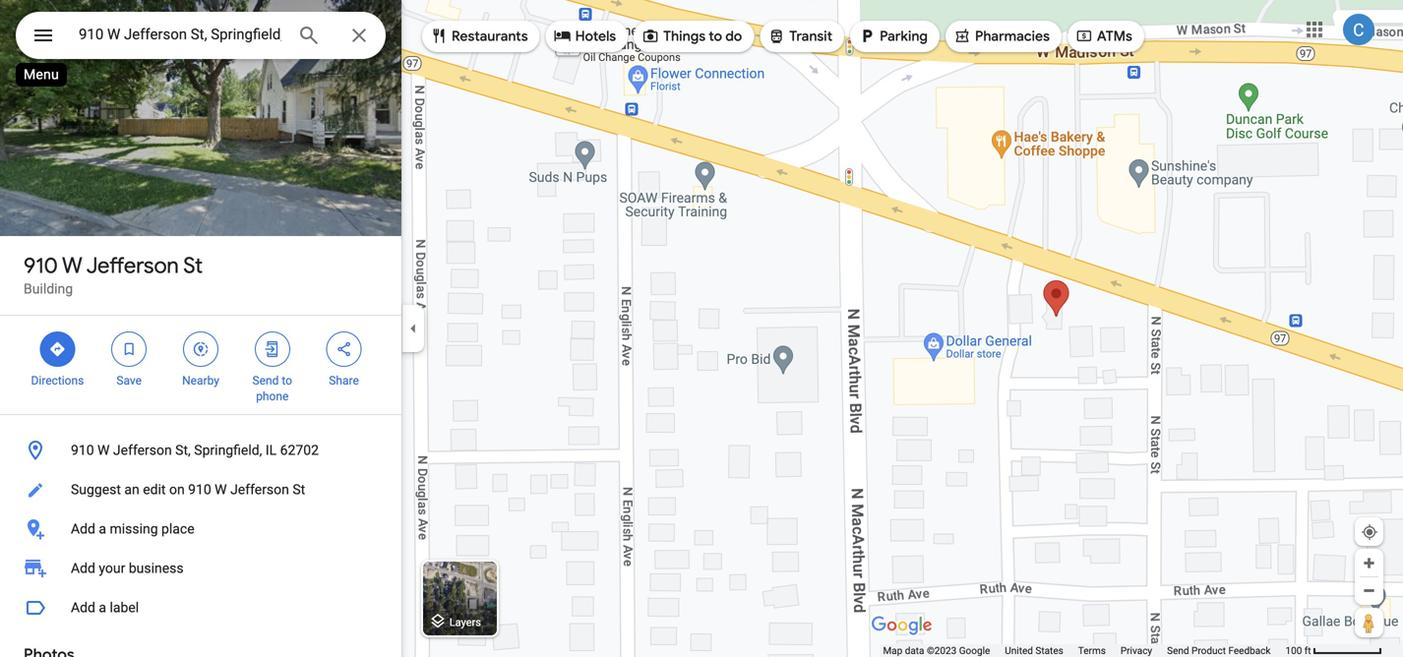 Task type: vqa. For each thing, say whether or not it's contained in the screenshot.


Task type: describe. For each thing, give the bounding box(es) containing it.
send product feedback
[[1167, 645, 1271, 657]]

jefferson for st
[[86, 252, 179, 279]]

google maps element
[[0, 0, 1403, 657]]

your
[[99, 560, 125, 577]]

add your business
[[71, 560, 184, 577]]

 pharmacies
[[953, 25, 1050, 47]]

il
[[265, 442, 277, 459]]

privacy
[[1121, 645, 1152, 657]]

 things to do
[[642, 25, 742, 47]]

hotels
[[575, 28, 616, 45]]

data
[[905, 645, 924, 657]]

 atms
[[1075, 25, 1132, 47]]

add for add a missing place
[[71, 521, 95, 537]]

united states
[[1005, 645, 1063, 657]]

atms
[[1097, 28, 1132, 45]]


[[858, 25, 876, 47]]


[[192, 338, 210, 360]]

910 inside button
[[188, 482, 211, 498]]

building
[[24, 281, 73, 297]]

send product feedback button
[[1167, 644, 1271, 657]]


[[953, 25, 971, 47]]

st inside '910 w jefferson st building'
[[183, 252, 203, 279]]

transit
[[789, 28, 832, 45]]

united states button
[[1005, 644, 1063, 657]]

map
[[883, 645, 902, 657]]

add your business link
[[0, 549, 401, 588]]

edit
[[143, 482, 166, 498]]

directions
[[31, 374, 84, 388]]


[[335, 338, 353, 360]]

add for add your business
[[71, 560, 95, 577]]

zoom out image
[[1362, 583, 1377, 598]]


[[263, 338, 281, 360]]


[[642, 25, 659, 47]]

pharmacies
[[975, 28, 1050, 45]]

collapse side panel image
[[402, 318, 424, 339]]

add for add a label
[[71, 600, 95, 616]]

send for send product feedback
[[1167, 645, 1189, 657]]

an
[[124, 482, 139, 498]]

zoom in image
[[1362, 556, 1377, 571]]

100 ft button
[[1285, 645, 1382, 657]]

 button
[[16, 12, 71, 63]]


[[1075, 25, 1093, 47]]

910 w jefferson st, springfield, il 62702
[[71, 442, 319, 459]]

910 w jefferson st, springfield, il 62702 button
[[0, 431, 401, 470]]

label
[[110, 600, 139, 616]]

business
[[129, 560, 184, 577]]


[[768, 25, 785, 47]]

map data ©2023 google
[[883, 645, 990, 657]]

100
[[1285, 645, 1302, 657]]

 hotels
[[554, 25, 616, 47]]

add a missing place button
[[0, 510, 401, 549]]


[[120, 338, 138, 360]]

 search field
[[16, 12, 386, 63]]

 restaurants
[[430, 25, 528, 47]]



Task type: locate. For each thing, give the bounding box(es) containing it.
feedback
[[1228, 645, 1271, 657]]

a
[[99, 521, 106, 537], [99, 600, 106, 616]]


[[31, 21, 55, 50]]

1 horizontal spatial 910
[[71, 442, 94, 459]]

2 vertical spatial jefferson
[[230, 482, 289, 498]]

st,
[[175, 442, 191, 459]]

save
[[116, 374, 142, 388]]

to up the phone
[[282, 374, 292, 388]]

send left product
[[1167, 645, 1189, 657]]

a inside button
[[99, 600, 106, 616]]

jefferson down il at the bottom of page
[[230, 482, 289, 498]]

google
[[959, 645, 990, 657]]

send inside send to phone
[[252, 374, 279, 388]]

None field
[[79, 23, 281, 46]]

0 horizontal spatial st
[[183, 252, 203, 279]]

w up building
[[62, 252, 82, 279]]

0 vertical spatial send
[[252, 374, 279, 388]]

st inside button
[[293, 482, 305, 498]]

1 vertical spatial add
[[71, 560, 95, 577]]

0 vertical spatial 910
[[24, 252, 58, 279]]

springfield,
[[194, 442, 262, 459]]

2 add from the top
[[71, 560, 95, 577]]

a inside button
[[99, 521, 106, 537]]

910 w jefferson st main content
[[0, 0, 401, 657]]

footer containing map data ©2023 google
[[883, 644, 1285, 657]]

jefferson for st,
[[113, 442, 172, 459]]

910 inside '910 w jefferson st building'
[[24, 252, 58, 279]]

nearby
[[182, 374, 219, 388]]

add left label
[[71, 600, 95, 616]]

w down 'springfield,'
[[215, 482, 227, 498]]

terms
[[1078, 645, 1106, 657]]

to inside send to phone
[[282, 374, 292, 388]]

on
[[169, 482, 185, 498]]

910 W Jefferson St, Springfield, IL 62702 field
[[16, 12, 386, 59]]

2 vertical spatial w
[[215, 482, 227, 498]]

0 vertical spatial add
[[71, 521, 95, 537]]

add a label
[[71, 600, 139, 616]]

0 vertical spatial st
[[183, 252, 203, 279]]

910 up building
[[24, 252, 58, 279]]

a for missing
[[99, 521, 106, 537]]

910 right on
[[188, 482, 211, 498]]

w up suggest
[[97, 442, 110, 459]]

0 horizontal spatial 910
[[24, 252, 58, 279]]

parking
[[880, 28, 928, 45]]

0 vertical spatial a
[[99, 521, 106, 537]]

910 for st,
[[71, 442, 94, 459]]

missing
[[110, 521, 158, 537]]

2 a from the top
[[99, 600, 106, 616]]

a left label
[[99, 600, 106, 616]]

privacy button
[[1121, 644, 1152, 657]]


[[554, 25, 571, 47]]

show your location image
[[1361, 523, 1378, 541]]

show street view coverage image
[[1355, 608, 1383, 638]]

2 vertical spatial 910
[[188, 482, 211, 498]]

0 horizontal spatial to
[[282, 374, 292, 388]]

add inside button
[[71, 600, 95, 616]]

things
[[663, 28, 706, 45]]

1 a from the top
[[99, 521, 106, 537]]

jefferson inside '910 w jefferson st building'
[[86, 252, 179, 279]]


[[49, 338, 66, 360]]

0 vertical spatial to
[[709, 28, 722, 45]]

suggest
[[71, 482, 121, 498]]

add down suggest
[[71, 521, 95, 537]]

layers
[[449, 616, 481, 629]]

1 vertical spatial 910
[[71, 442, 94, 459]]

add left your
[[71, 560, 95, 577]]

send
[[252, 374, 279, 388], [1167, 645, 1189, 657]]

1 vertical spatial jefferson
[[113, 442, 172, 459]]

0 vertical spatial w
[[62, 252, 82, 279]]

add a label button
[[0, 588, 401, 628]]

910 up suggest
[[71, 442, 94, 459]]

footer
[[883, 644, 1285, 657]]

910
[[24, 252, 58, 279], [71, 442, 94, 459], [188, 482, 211, 498]]

add inside button
[[71, 521, 95, 537]]

google account: cat marinescu  
(ecaterina.marinescu@adept.ai) image
[[1343, 14, 1375, 45]]

100 ft
[[1285, 645, 1311, 657]]

do
[[725, 28, 742, 45]]

 parking
[[858, 25, 928, 47]]

1 vertical spatial to
[[282, 374, 292, 388]]

910 inside button
[[71, 442, 94, 459]]

1 add from the top
[[71, 521, 95, 537]]

send inside 'send product feedback' button
[[1167, 645, 1189, 657]]

w
[[62, 252, 82, 279], [97, 442, 110, 459], [215, 482, 227, 498]]

w inside button
[[97, 442, 110, 459]]

send for send to phone
[[252, 374, 279, 388]]

 transit
[[768, 25, 832, 47]]

add
[[71, 521, 95, 537], [71, 560, 95, 577], [71, 600, 95, 616]]

jefferson inside button
[[113, 442, 172, 459]]

place
[[161, 521, 194, 537]]

a for label
[[99, 600, 106, 616]]

to
[[709, 28, 722, 45], [282, 374, 292, 388]]

none field inside '910 w jefferson st, springfield, il 62702' field
[[79, 23, 281, 46]]

1 vertical spatial w
[[97, 442, 110, 459]]

jefferson left st,
[[113, 442, 172, 459]]

send to phone
[[252, 374, 292, 403]]

0 vertical spatial jefferson
[[86, 252, 179, 279]]

1 horizontal spatial st
[[293, 482, 305, 498]]

©2023
[[927, 645, 957, 657]]

3 add from the top
[[71, 600, 95, 616]]

0 horizontal spatial w
[[62, 252, 82, 279]]

1 horizontal spatial send
[[1167, 645, 1189, 657]]

1 vertical spatial st
[[293, 482, 305, 498]]

w for st,
[[97, 442, 110, 459]]

2 vertical spatial add
[[71, 600, 95, 616]]

terms button
[[1078, 644, 1106, 657]]

2 horizontal spatial 910
[[188, 482, 211, 498]]

w for st
[[62, 252, 82, 279]]

1 horizontal spatial w
[[97, 442, 110, 459]]

ft
[[1304, 645, 1311, 657]]

states
[[1035, 645, 1063, 657]]

w inside '910 w jefferson st building'
[[62, 252, 82, 279]]

910 w jefferson st building
[[24, 252, 203, 297]]

st up 
[[183, 252, 203, 279]]

910 for st
[[24, 252, 58, 279]]


[[430, 25, 448, 47]]

share
[[329, 374, 359, 388]]

w inside button
[[215, 482, 227, 498]]

to inside  things to do
[[709, 28, 722, 45]]

st
[[183, 252, 203, 279], [293, 482, 305, 498]]

add a missing place
[[71, 521, 194, 537]]

restaurants
[[452, 28, 528, 45]]

1 vertical spatial a
[[99, 600, 106, 616]]

product
[[1192, 645, 1226, 657]]

2 horizontal spatial w
[[215, 482, 227, 498]]

phone
[[256, 390, 289, 403]]

send up the phone
[[252, 374, 279, 388]]

62702
[[280, 442, 319, 459]]

jefferson
[[86, 252, 179, 279], [113, 442, 172, 459], [230, 482, 289, 498]]

suggest an edit on 910 w jefferson st
[[71, 482, 305, 498]]

footer inside 'google maps' element
[[883, 644, 1285, 657]]

1 vertical spatial send
[[1167, 645, 1189, 657]]

jefferson inside button
[[230, 482, 289, 498]]

0 horizontal spatial send
[[252, 374, 279, 388]]

to left do
[[709, 28, 722, 45]]

st down 62702
[[293, 482, 305, 498]]

1 horizontal spatial to
[[709, 28, 722, 45]]

jefferson up 
[[86, 252, 179, 279]]

a left missing
[[99, 521, 106, 537]]

actions for 910 w jefferson st region
[[0, 316, 401, 414]]

suggest an edit on 910 w jefferson st button
[[0, 470, 401, 510]]

united
[[1005, 645, 1033, 657]]



